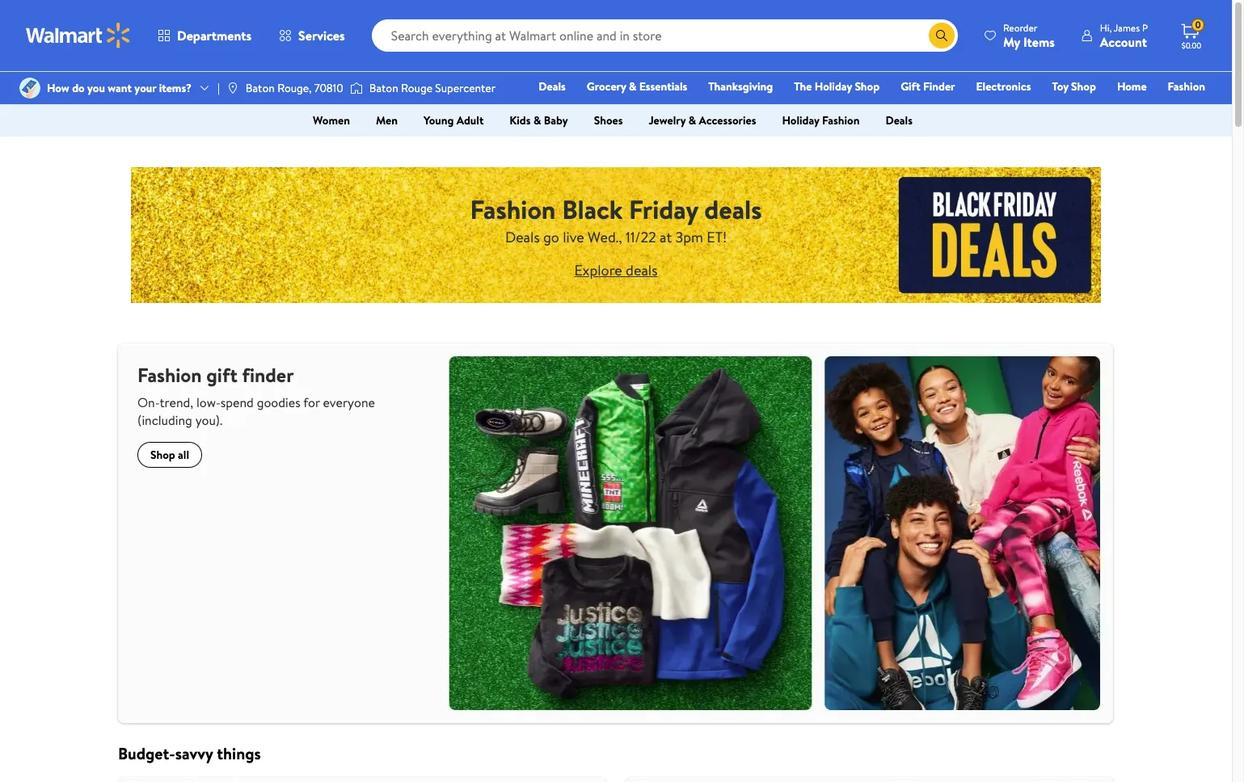 Task type: describe. For each thing, give the bounding box(es) containing it.
on-
[[137, 394, 160, 411]]

how
[[47, 80, 69, 96]]

deals link
[[531, 78, 573, 95]]

3pm
[[675, 227, 703, 247]]

young
[[423, 112, 454, 129]]

baby
[[544, 112, 568, 129]]

james
[[1114, 21, 1140, 34]]

savvy
[[175, 743, 213, 765]]

hi,
[[1100, 21, 1112, 34]]

1 horizontal spatial shop
[[855, 78, 880, 95]]

services
[[298, 27, 345, 44]]

do
[[72, 80, 85, 96]]

grocery & essentials
[[587, 78, 687, 95]]

shop all
[[150, 447, 189, 463]]

men
[[376, 112, 398, 129]]

services button
[[265, 16, 359, 55]]

departments button
[[144, 16, 265, 55]]

your
[[134, 80, 156, 96]]

deals for the deals link
[[539, 78, 566, 95]]

home link
[[1110, 78, 1154, 95]]

baton for baton rouge supercenter
[[369, 80, 398, 96]]

holiday inside dropdown button
[[782, 112, 819, 129]]

want
[[108, 80, 132, 96]]

wed.,
[[588, 227, 622, 247]]

|
[[217, 80, 220, 96]]

walmart image
[[26, 23, 131, 49]]

fashion registry
[[1019, 78, 1205, 117]]

spend
[[221, 394, 254, 411]]

& for jewelry
[[688, 112, 696, 129]]

fashion for black
[[470, 191, 556, 227]]

kids
[[510, 112, 531, 129]]

thanksgiving link
[[701, 78, 780, 95]]

gift
[[206, 361, 237, 389]]

Walmart Site-Wide search field
[[372, 19, 958, 52]]

go
[[543, 227, 559, 247]]

jewelry
[[649, 112, 686, 129]]

toy shop link
[[1045, 78, 1103, 95]]

1 list item from the left
[[108, 777, 616, 783]]

grocery
[[587, 78, 626, 95]]

young adult
[[423, 112, 484, 129]]

you).
[[195, 411, 222, 429]]

toy
[[1052, 78, 1068, 95]]

Search search field
[[372, 19, 958, 52]]

0 vertical spatial holiday
[[815, 78, 852, 95]]

gift
[[901, 78, 920, 95]]

young adult button
[[411, 108, 497, 133]]

explore
[[574, 260, 622, 280]]

baton rouge, 70810
[[246, 80, 343, 96]]

fashion for registry
[[1168, 78, 1205, 95]]

account
[[1100, 33, 1147, 51]]

0 $0.00
[[1182, 18, 1201, 51]]

one
[[1081, 101, 1106, 117]]

deals button
[[873, 108, 926, 133]]

kids & baby
[[510, 112, 568, 129]]

$0.00
[[1182, 40, 1201, 51]]

all
[[178, 447, 189, 463]]

hi, james p account
[[1100, 21, 1148, 51]]

shoes
[[594, 112, 623, 129]]

walmart+ link
[[1150, 100, 1213, 118]]

deal reveal image
[[131, 166, 1101, 305]]

holiday fashion button
[[769, 108, 873, 133]]

items
[[1023, 33, 1055, 51]]

finder
[[242, 361, 294, 389]]

fashion for gift
[[137, 361, 202, 389]]

baton for baton rouge, 70810
[[246, 80, 275, 96]]

gift finder
[[901, 78, 955, 95]]

& for kids
[[533, 112, 541, 129]]

gift finder link
[[893, 78, 962, 95]]

accessories
[[699, 112, 756, 129]]

electronics
[[976, 78, 1031, 95]]

deals inside the fashion black friday deals deals go live wed., 11/22 at 3pm et!
[[505, 227, 540, 247]]

rouge
[[401, 80, 432, 96]]

70810
[[314, 80, 343, 96]]



Task type: vqa. For each thing, say whether or not it's contained in the screenshot.
the Explore
yes



Task type: locate. For each thing, give the bounding box(es) containing it.
toy shop
[[1052, 78, 1096, 95]]

1 vertical spatial deals
[[886, 112, 913, 129]]

 image
[[19, 78, 40, 99], [226, 82, 239, 95]]

explore deals link
[[574, 260, 658, 280]]

0 horizontal spatial shop
[[150, 447, 175, 463]]

women button
[[300, 108, 363, 133]]

 image for baton
[[226, 82, 239, 95]]

fashion
[[1168, 78, 1205, 95], [822, 112, 860, 129], [470, 191, 556, 227], [137, 361, 202, 389]]

fashion link
[[1160, 78, 1213, 95]]

baton rouge supercenter
[[369, 80, 496, 96]]

deals inside the deals link
[[539, 78, 566, 95]]

deals left go
[[505, 227, 540, 247]]

friday
[[629, 191, 698, 227]]

trend,
[[160, 394, 193, 411]]

everyone
[[323, 394, 375, 411]]

baton left 'rouge,'
[[246, 80, 275, 96]]

shoes button
[[581, 108, 636, 133]]

for
[[303, 394, 320, 411]]

&
[[629, 78, 637, 95], [533, 112, 541, 129], [688, 112, 696, 129]]

0 horizontal spatial deals
[[626, 260, 658, 280]]

women
[[313, 112, 350, 129]]

finder
[[923, 78, 955, 95]]

holiday down the
[[782, 112, 819, 129]]

2 baton from the left
[[369, 80, 398, 96]]

0 vertical spatial deals
[[704, 191, 762, 227]]

0 horizontal spatial  image
[[19, 78, 40, 99]]

electronics link
[[969, 78, 1038, 95]]

fashion gift finder on-trend, low-spend goodies for everyone (including you).
[[137, 361, 375, 429]]

0 horizontal spatial baton
[[246, 80, 275, 96]]

 image for how
[[19, 78, 40, 99]]

fashion inside the "fashion gift finder on-trend, low-spend goodies for everyone (including you)."
[[137, 361, 202, 389]]

fashion inside dropdown button
[[822, 112, 860, 129]]

deals for deals "dropdown button"
[[886, 112, 913, 129]]

shop all link
[[137, 442, 202, 468]]

et!
[[707, 227, 727, 247]]

deals
[[704, 191, 762, 227], [626, 260, 658, 280]]

holiday
[[815, 78, 852, 95], [782, 112, 819, 129]]

fashion up trend,
[[137, 361, 202, 389]]

holiday right the
[[815, 78, 852, 95]]

deals inside deals "dropdown button"
[[886, 112, 913, 129]]

0 horizontal spatial &
[[533, 112, 541, 129]]

reorder my items
[[1003, 21, 1055, 51]]

fashion left live
[[470, 191, 556, 227]]

1 horizontal spatial  image
[[226, 82, 239, 95]]

baton up men at the top left of page
[[369, 80, 398, 96]]

shop left gift
[[855, 78, 880, 95]]

1 horizontal spatial deals
[[704, 191, 762, 227]]

registry
[[1019, 101, 1060, 117]]

thanksgiving
[[708, 78, 773, 95]]

list
[[108, 777, 1124, 783]]

debit
[[1108, 101, 1136, 117]]

walmart+
[[1157, 101, 1205, 117]]

shop left 'all'
[[150, 447, 175, 463]]

registry link
[[1012, 100, 1068, 118]]

deals down 11/22
[[626, 260, 658, 280]]

home
[[1117, 78, 1147, 95]]

black
[[562, 191, 623, 227]]

 image left how
[[19, 78, 40, 99]]

list item
[[108, 777, 616, 783], [616, 777, 1124, 783]]

the
[[794, 78, 812, 95]]

deals up baby
[[539, 78, 566, 95]]

fashion black friday deals deals go live wed., 11/22 at 3pm et!
[[470, 191, 762, 247]]

you
[[87, 80, 105, 96]]

one debit link
[[1074, 100, 1143, 118]]

shop right toy on the top
[[1071, 78, 1096, 95]]

fashion inside fashion registry
[[1168, 78, 1205, 95]]

budget-savvy things
[[118, 743, 261, 765]]

0
[[1195, 18, 1201, 32]]

adult
[[457, 112, 484, 129]]

2 horizontal spatial shop
[[1071, 78, 1096, 95]]

the holiday shop
[[794, 78, 880, 95]]

men button
[[363, 108, 411, 133]]

live
[[563, 227, 584, 247]]

1 horizontal spatial baton
[[369, 80, 398, 96]]

goodies
[[257, 394, 300, 411]]

budget-
[[118, 743, 175, 765]]

deals inside the fashion black friday deals deals go live wed., 11/22 at 3pm et!
[[704, 191, 762, 227]]

essentials
[[639, 78, 687, 95]]

deals down gift
[[886, 112, 913, 129]]

2 vertical spatial deals
[[505, 227, 540, 247]]

search icon image
[[935, 29, 948, 42]]

one debit
[[1081, 101, 1136, 117]]

departments
[[177, 27, 251, 44]]

jewelry & accessories
[[649, 112, 756, 129]]

p
[[1142, 21, 1148, 34]]

& right the kids
[[533, 112, 541, 129]]

supercenter
[[435, 80, 496, 96]]

1 vertical spatial deals
[[626, 260, 658, 280]]

2 list item from the left
[[616, 777, 1124, 783]]

my
[[1003, 33, 1020, 51]]

deals right 3pm
[[704, 191, 762, 227]]

how do you want your items?
[[47, 80, 192, 96]]

rouge,
[[277, 80, 312, 96]]

11/22
[[626, 227, 656, 247]]

 image
[[350, 80, 363, 96]]

things
[[217, 743, 261, 765]]

low-
[[196, 394, 221, 411]]

baton
[[246, 80, 275, 96], [369, 80, 398, 96]]

& right the grocery
[[629, 78, 637, 95]]

items?
[[159, 80, 192, 96]]

the holiday shop link
[[787, 78, 887, 95]]

fashion up 'walmart+'
[[1168, 78, 1205, 95]]

 image right |
[[226, 82, 239, 95]]

& for grocery
[[629, 78, 637, 95]]

reorder
[[1003, 21, 1037, 34]]

at
[[660, 227, 672, 247]]

kids & baby button
[[497, 108, 581, 133]]

fashion down the holiday shop at right top
[[822, 112, 860, 129]]

2 horizontal spatial &
[[688, 112, 696, 129]]

jewelry & accessories button
[[636, 108, 769, 133]]

1 horizontal spatial &
[[629, 78, 637, 95]]

& right jewelry in the top of the page
[[688, 112, 696, 129]]

grocery & essentials link
[[579, 78, 695, 95]]

0 vertical spatial deals
[[539, 78, 566, 95]]

deals
[[539, 78, 566, 95], [886, 112, 913, 129], [505, 227, 540, 247]]

1 baton from the left
[[246, 80, 275, 96]]

1 vertical spatial holiday
[[782, 112, 819, 129]]

explore deals
[[574, 260, 658, 280]]

fashion inside the fashion black friday deals deals go live wed., 11/22 at 3pm et!
[[470, 191, 556, 227]]



